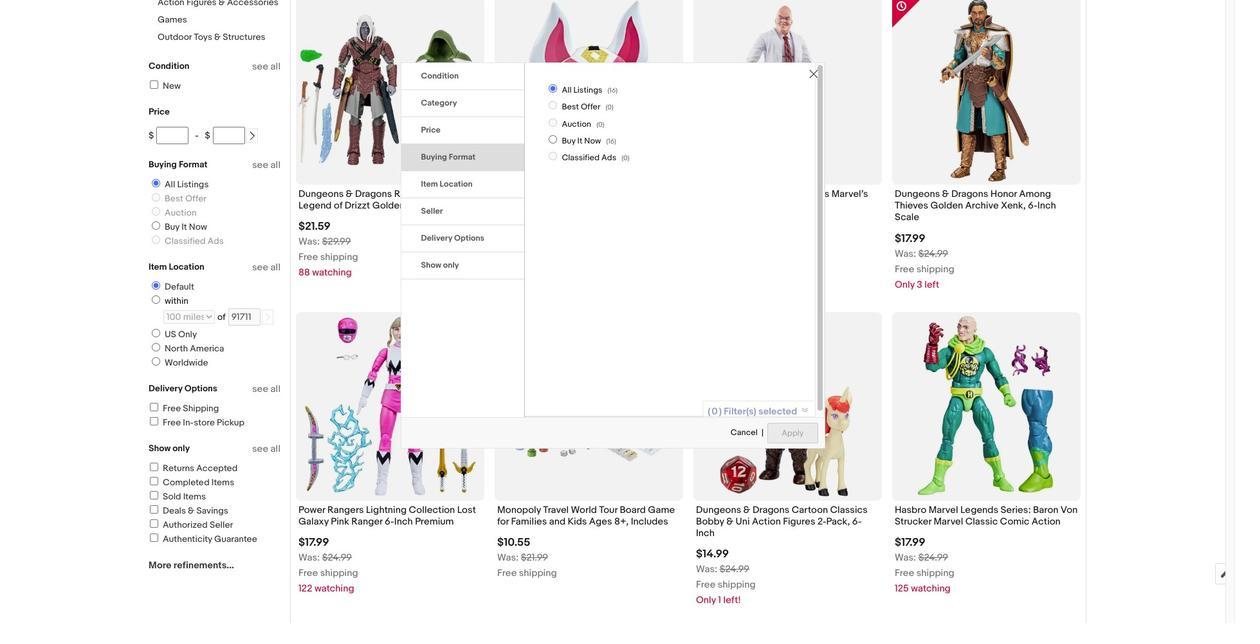 Task type: locate. For each thing, give the bounding box(es) containing it.
offer down all listings link
[[185, 193, 207, 204]]

Returns Accepted checkbox
[[150, 463, 158, 471]]

archive inside dungeons & dragons r.a. salvatore's the legend of drizzt golden archive drizzt
[[407, 200, 441, 212]]

all for item location
[[271, 261, 281, 274]]

world
[[571, 504, 597, 516]]

1 vertical spatial buy
[[165, 221, 180, 232]]

shipping down $21.99
[[519, 567, 557, 579]]

$17.99 for $17.99 was: $24.99 free shipping 125 watching
[[895, 536, 926, 549]]

1 horizontal spatial archive
[[966, 200, 999, 212]]

1 vertical spatial of
[[218, 312, 226, 323]]

1 horizontal spatial drizzt
[[443, 200, 468, 212]]

hasbro marvel legends series: baron von strucker marvel classic comic action link
[[895, 504, 1079, 531]]

Authorized Seller checkbox
[[150, 519, 158, 528]]

only up north america link
[[178, 329, 197, 340]]

$29.99
[[322, 236, 351, 248]]

show only up returns
[[149, 443, 190, 454]]

Best Offer radio
[[152, 193, 160, 201]]

0 horizontal spatial buy it now
[[165, 221, 207, 232]]

legends
[[762, 188, 800, 200], [961, 504, 999, 516]]

dragons left r.a.
[[355, 188, 392, 200]]

& right bobby
[[744, 504, 751, 516]]

0 horizontal spatial archive
[[407, 200, 441, 212]]

shipping up left at the right of the page
[[917, 263, 955, 275]]

travel
[[544, 504, 569, 516]]

$17.99 inside $17.99 was: $24.99 free shipping 122 watching
[[299, 536, 329, 549]]

honor
[[991, 188, 1018, 200]]

inch inside power rangers lightning collection lost galaxy pink ranger 6-inch premium
[[394, 515, 413, 528]]

& right toys
[[214, 32, 221, 42]]

shipping for $14.99 was: $24.99 free shipping only 1 left!
[[718, 579, 756, 591]]

( for all listings
[[608, 86, 610, 94]]

golden
[[372, 200, 405, 212], [931, 200, 964, 212]]

show only
[[421, 260, 459, 270], [149, 443, 190, 454]]

hasbro marvel legends series: baron von strucker marvel classic comic action image
[[893, 312, 1081, 501]]

of left 91711 text box
[[218, 312, 226, 323]]

1 vertical spatial ( 16 )
[[607, 137, 617, 145]]

see all button for item location
[[252, 261, 281, 274]]

1 vertical spatial figures
[[784, 515, 816, 528]]

1 $ from the left
[[149, 130, 154, 141]]

1 series from the left
[[633, 188, 661, 200]]

dungeons up $21.59
[[299, 188, 344, 200]]

was: up 125
[[895, 552, 917, 564]]

free inside the $21.59 was: $29.99 free shipping 88 watching
[[299, 251, 318, 264]]

( 0 ) for auction
[[597, 120, 605, 128]]

classified up victory
[[562, 153, 600, 163]]

watching for $17.99 was: $24.99 free shipping 122 watching
[[315, 583, 354, 595]]

0 horizontal spatial format
[[179, 159, 208, 170]]

shipping for $17.99 was: $24.99 free shipping only 3 left
[[917, 263, 955, 275]]

worldwide link
[[147, 357, 211, 368]]

watching inside $17.99 was: $24.99 free shipping 122 watching
[[315, 583, 354, 595]]

1 horizontal spatial listings
[[574, 85, 603, 95]]

buying up all listings link
[[149, 159, 177, 170]]

1 see all from the top
[[252, 61, 281, 73]]

all for buying format
[[271, 159, 281, 171]]

1 drizzt from the left
[[345, 200, 370, 212]]

1 vertical spatial seller
[[210, 519, 233, 530]]

it right buy it now radio
[[578, 136, 583, 146]]

) for auction
[[603, 120, 605, 128]]

buy it now up classified ads link
[[165, 221, 207, 232]]

classified
[[562, 153, 600, 163], [165, 236, 206, 247]]

watching inside the $21.59 was: $29.99 free shipping 88 watching
[[312, 267, 352, 279]]

0 vertical spatial location
[[440, 179, 473, 189]]

tab list
[[401, 63, 525, 279]]

1 horizontal spatial $
[[205, 130, 210, 141]]

$ left minimum value text field
[[149, 130, 154, 141]]

1 see from the top
[[252, 61, 269, 73]]

see for buying format
[[252, 159, 269, 171]]

action right the comic
[[1032, 515, 1061, 528]]

best offer
[[562, 102, 601, 112], [165, 193, 207, 204]]

hasbro inside hasbro fortnite victory royale series drift mask collectible roleplay toy
[[498, 188, 529, 200]]

free up 125
[[895, 567, 915, 579]]

power rangers lightning collection lost galaxy pink ranger 6-inch premium image
[[296, 312, 485, 501]]

$24.99 inside $17.99 was: $24.99 free shipping 122 watching
[[322, 552, 352, 564]]

dungeons up $14.99
[[697, 504, 742, 516]]

16 for all listings
[[610, 86, 616, 94]]

best
[[562, 102, 579, 112], [165, 193, 183, 204]]

25
[[498, 267, 509, 279]]

hasbro inside hasbro marvel legends series: baron von strucker marvel classic comic action
[[895, 504, 927, 516]]

ranger
[[352, 515, 383, 528]]

buying inside tab list
[[421, 152, 447, 162]]

Authenticity Guarantee checkbox
[[150, 534, 158, 542]]

families
[[511, 515, 547, 528]]

( 16 ) for buy it now
[[607, 137, 617, 145]]

free shipping link
[[148, 403, 219, 414]]

was: inside $14.99 was: $24.99 free shipping only 1 left!
[[697, 563, 718, 576]]

free inside "$10.55 was: $21.99 free shipping"
[[498, 567, 517, 579]]

$24.99 down $14.99
[[720, 563, 750, 576]]

91711 text field
[[228, 308, 261, 326]]

1 vertical spatial show only
[[149, 443, 190, 454]]

inch up $14.99
[[697, 527, 715, 539]]

best offer down all listings link
[[165, 193, 207, 204]]

1 vertical spatial delivery
[[149, 383, 183, 394]]

0 vertical spatial of
[[334, 200, 343, 212]]

0 vertical spatial buy it now
[[562, 136, 601, 146]]

$24.99 inside $13.99 was: $24.99 free shipping 25 sold
[[521, 236, 551, 248]]

free down $14.99
[[697, 579, 716, 591]]

was: inside the $17.99 was: $24.99 free shipping only 3 left
[[895, 248, 917, 260]]

buy right buy it now radio
[[562, 136, 576, 146]]

free inside $13.99 was: $24.99 free shipping 25 sold
[[498, 251, 517, 264]]

0 horizontal spatial it
[[182, 221, 187, 232]]

marvel for strucker
[[929, 504, 959, 516]]

now for buy it now option
[[189, 221, 207, 232]]

0 horizontal spatial $
[[149, 130, 154, 141]]

shipping inside $17.99 was: $24.99 free shipping 122 watching
[[320, 567, 358, 579]]

format up all listings link
[[179, 159, 208, 170]]

$13.99 was: $24.99 free shipping 25 sold
[[498, 220, 557, 279]]

was: inside the $21.59 was: $29.99 free shipping 88 watching
[[299, 236, 320, 248]]

free for $17.99 was: $24.99 free shipping 125 watching
[[895, 567, 915, 579]]

power rangers lightning collection lost galaxy pink ranger 6-inch premium
[[299, 504, 476, 528]]

victory
[[568, 188, 599, 200]]

price down category
[[421, 125, 441, 135]]

2 see all from the top
[[252, 159, 281, 171]]

0 horizontal spatial best
[[165, 193, 183, 204]]

watching right 122
[[315, 583, 354, 595]]

$10.55 was: $21.99 free shipping
[[498, 536, 557, 579]]

location up default at the top
[[169, 261, 205, 272]]

( 16 ) for all listings
[[608, 86, 618, 94]]

only up returns
[[173, 443, 190, 454]]

1 vertical spatial 0
[[599, 120, 603, 128]]

location
[[440, 179, 473, 189], [169, 261, 205, 272]]

free inside the $17.99 was: $24.99 free shipping only 3 left
[[895, 263, 915, 275]]

2 horizontal spatial hasbro
[[895, 504, 927, 516]]

& inside dungeons & dragons honor among thieves golden archive xenk, 6-inch scale
[[943, 188, 950, 200]]

$24.99 inside "$17.99 was: $24.99 free shipping 125 watching"
[[919, 552, 949, 564]]

format up the
[[449, 152, 476, 162]]

action
[[738, 200, 767, 212], [752, 515, 781, 528], [1032, 515, 1061, 528]]

1 horizontal spatial dungeons
[[697, 504, 742, 516]]

dungeons for $17.99
[[895, 188, 941, 200]]

0 horizontal spatial golden
[[372, 200, 405, 212]]

dragons left honor
[[952, 188, 989, 200]]

shipping inside "$17.99 was: $24.99 free shipping 125 watching"
[[917, 567, 955, 579]]

series right royale on the top of page
[[633, 188, 661, 200]]

among
[[1020, 188, 1052, 200]]

free inside $14.99 was: $24.99 free shipping only 1 left!
[[697, 579, 716, 591]]

buy it now for buy it now option
[[165, 221, 207, 232]]

0 vertical spatial best
[[562, 102, 579, 112]]

watching for $21.59 was: $29.99 free shipping 88 watching
[[312, 267, 352, 279]]

1 vertical spatial listings
[[177, 179, 209, 190]]

item location right r.a.
[[421, 179, 473, 189]]

item location
[[421, 179, 473, 189], [149, 261, 205, 272]]

item inside tab list
[[421, 179, 438, 189]]

1 horizontal spatial 6-
[[853, 515, 862, 528]]

only inside $14.99 was: $24.99 free shipping only 1 left!
[[697, 594, 716, 606]]

free for $13.99 was: $24.99 free shipping 25 sold
[[498, 251, 517, 264]]

drizzt up $29.99
[[345, 200, 370, 212]]

condition
[[149, 61, 190, 71], [421, 71, 459, 81]]

2 golden from the left
[[931, 200, 964, 212]]

auction
[[562, 119, 592, 129], [165, 207, 197, 218]]

1 horizontal spatial delivery
[[421, 233, 453, 243]]

scale
[[895, 211, 920, 224]]

1 golden from the left
[[372, 200, 405, 212]]

legends left (6")
[[762, 188, 800, 200]]

see for show only
[[252, 443, 269, 455]]

0 for best offer
[[608, 103, 612, 111]]

only inside the $17.99 was: $24.99 free shipping only 3 left
[[895, 278, 915, 291]]

0 horizontal spatial of
[[218, 312, 226, 323]]

2 all from the top
[[271, 159, 281, 171]]

0 vertical spatial all listings
[[562, 85, 603, 95]]

1 horizontal spatial items
[[212, 477, 234, 488]]

auction radio down best offer radio
[[152, 207, 160, 216]]

delivery up free shipping option
[[149, 383, 183, 394]]

dungeons & dragons honor among thieves golden archive xenk, 6-inch scale image
[[893, 0, 1081, 185]]

was: up 122
[[299, 552, 320, 564]]

dungeons inside dungeons & dragons cartoon classics bobby & uni action figures 2-pack, 6- inch
[[697, 504, 742, 516]]

1 horizontal spatial show
[[421, 260, 442, 270]]

1 all from the top
[[271, 61, 281, 73]]

drizzt left drift
[[443, 200, 468, 212]]

dungeons & dragons honor among thieves golden archive xenk, 6-inch scale
[[895, 188, 1057, 224]]

items for completed items
[[212, 477, 234, 488]]

0 horizontal spatial delivery options
[[149, 383, 217, 394]]

marvel inside hasbro marvel legends series marvel's egghead action figures (6")
[[730, 188, 760, 200]]

legends inside hasbro marvel legends series: baron von strucker marvel classic comic action
[[961, 504, 999, 516]]

5 see all button from the top
[[252, 443, 281, 455]]

3 see from the top
[[252, 261, 269, 274]]

1 vertical spatial best
[[165, 193, 183, 204]]

0 horizontal spatial all listings
[[165, 179, 209, 190]]

default link
[[147, 281, 197, 292]]

inch right xenk,
[[1038, 200, 1057, 212]]

0 horizontal spatial classified ads radio
[[152, 236, 160, 244]]

122
[[299, 583, 313, 595]]

0 vertical spatial price
[[149, 106, 170, 117]]

watching right 125
[[912, 583, 951, 595]]

legends left series:
[[961, 504, 999, 516]]

completed items link
[[148, 477, 234, 488]]

1 horizontal spatial golden
[[931, 200, 964, 212]]

see all for condition
[[252, 61, 281, 73]]

& for dungeons & dragons cartoon classics bobby & uni action figures 2-pack, 6- inch
[[744, 504, 751, 516]]

2 see from the top
[[252, 159, 269, 171]]

delivery inside tab list
[[421, 233, 453, 243]]

buying
[[421, 152, 447, 162], [149, 159, 177, 170]]

archive left xenk,
[[966, 200, 999, 212]]

1 vertical spatial legends
[[961, 504, 999, 516]]

dungeons inside dungeons & dragons honor among thieves golden archive xenk, 6-inch scale
[[895, 188, 941, 200]]

classified ads up victory
[[562, 153, 617, 163]]

more
[[149, 559, 172, 572]]

monopoly travel world tour board game for families and kids ages 8+, includes image
[[495, 312, 684, 501]]

4 all from the top
[[271, 383, 281, 395]]

4 see all button from the top
[[252, 383, 281, 395]]

1 vertical spatial now
[[189, 221, 207, 232]]

toys
[[194, 32, 212, 42]]

0 horizontal spatial buy
[[165, 221, 180, 232]]

was: down $10.55
[[498, 552, 519, 564]]

2 horizontal spatial only
[[895, 278, 915, 291]]

2 horizontal spatial 0
[[624, 154, 628, 162]]

0 vertical spatial 16
[[610, 86, 616, 94]]

dungeons up the scale
[[895, 188, 941, 200]]

2 drizzt from the left
[[443, 200, 468, 212]]

)
[[616, 86, 618, 94], [612, 103, 614, 111], [603, 120, 605, 128], [615, 137, 617, 145], [628, 154, 630, 162]]

items for sold items
[[183, 491, 206, 502]]

shipping down $29.99
[[320, 251, 358, 264]]

delivery options up free shipping link
[[149, 383, 217, 394]]

archive
[[407, 200, 441, 212], [966, 200, 999, 212]]

series inside hasbro marvel legends series marvel's egghead action figures (6")
[[802, 188, 830, 200]]

0 horizontal spatial series
[[633, 188, 661, 200]]

buy down auction link
[[165, 221, 180, 232]]

was: down $14.99
[[697, 563, 718, 576]]

1 vertical spatial best offer
[[165, 193, 207, 204]]

Buy It Now radio
[[152, 221, 160, 230]]

1 vertical spatial classified ads radio
[[152, 236, 160, 244]]

5 all from the top
[[271, 443, 281, 455]]

golden right the "thieves"
[[931, 200, 964, 212]]

show only left 25 at the top of the page
[[421, 260, 459, 270]]

shipping
[[320, 251, 358, 264], [519, 251, 557, 264], [917, 263, 955, 275], [320, 567, 358, 579], [519, 567, 557, 579], [917, 567, 955, 579], [718, 579, 756, 591]]

item
[[421, 179, 438, 189], [149, 261, 167, 272]]

all listings
[[562, 85, 603, 95], [165, 179, 209, 190]]

items down 'accepted'
[[212, 477, 234, 488]]

see for condition
[[252, 61, 269, 73]]

uni
[[736, 515, 750, 528]]

1 horizontal spatial legends
[[961, 504, 999, 516]]

item location up default at the top
[[149, 261, 205, 272]]

$17.99 inside "$17.99 was: $24.99 free shipping 125 watching"
[[895, 536, 926, 549]]

free for $17.99 was: $24.99 free shipping 122 watching
[[299, 567, 318, 579]]

see all button for show only
[[252, 443, 281, 455]]

& right legend
[[346, 188, 353, 200]]

Sold Items checkbox
[[150, 491, 158, 500]]

was: inside "$10.55 was: $21.99 free shipping"
[[498, 552, 519, 564]]

submit price range image
[[248, 131, 257, 140]]

2 archive from the left
[[966, 200, 999, 212]]

free for $21.59 was: $29.99 free shipping 88 watching
[[299, 251, 318, 264]]

condition up new
[[149, 61, 190, 71]]

show inside tab list
[[421, 260, 442, 270]]

2 horizontal spatial dragons
[[952, 188, 989, 200]]

options inside tab list
[[454, 233, 485, 243]]

buy for buy it now radio
[[562, 136, 576, 146]]

shipping inside $14.99 was: $24.99 free shipping only 1 left!
[[718, 579, 756, 591]]

shipping up left!
[[718, 579, 756, 591]]

items
[[212, 477, 234, 488], [183, 491, 206, 502]]

1 horizontal spatial options
[[454, 233, 485, 243]]

figures left (6")
[[769, 200, 801, 212]]

2 series from the left
[[802, 188, 830, 200]]

free up 88
[[299, 251, 318, 264]]

free for $14.99 was: $24.99 free shipping only 1 left!
[[697, 579, 716, 591]]

games
[[158, 14, 187, 25]]

classified ads down buy it now link
[[165, 236, 224, 247]]

0 horizontal spatial all
[[165, 179, 175, 190]]

1 horizontal spatial only
[[443, 260, 459, 270]]

was: inside $17.99 was: $24.99 free shipping 122 watching
[[299, 552, 320, 564]]

price down "new" link
[[149, 106, 170, 117]]

was: down $21.59
[[299, 236, 320, 248]]

& left uni
[[727, 515, 734, 528]]

items up deals & savings
[[183, 491, 206, 502]]

$24.99 down strucker
[[919, 552, 949, 564]]

options down the
[[454, 233, 485, 243]]

1 horizontal spatial buy it now
[[562, 136, 601, 146]]

1 horizontal spatial location
[[440, 179, 473, 189]]

format inside tab list
[[449, 152, 476, 162]]

(6")
[[804, 200, 819, 212]]

0 vertical spatial options
[[454, 233, 485, 243]]

$
[[149, 130, 154, 141], [205, 130, 210, 141]]

shipping inside "$10.55 was: $21.99 free shipping"
[[519, 567, 557, 579]]

0 horizontal spatial classified ads
[[165, 236, 224, 247]]

dungeons & dragons cartoon classics bobby & uni action figures 2-pack, 6- inch
[[697, 504, 868, 539]]

$24.99 for $13.99 was: $24.99 free shipping 25 sold
[[521, 236, 551, 248]]

Deals & Savings checkbox
[[150, 505, 158, 514]]

1 horizontal spatial best
[[562, 102, 579, 112]]

( 0 ) for classified ads
[[622, 154, 630, 162]]

0 vertical spatial seller
[[421, 206, 443, 216]]

shipping inside the $21.59 was: $29.99 free shipping 88 watching
[[320, 251, 358, 264]]

of inside dungeons & dragons r.a. salvatore's the legend of drizzt golden archive drizzt
[[334, 200, 343, 212]]

1 horizontal spatial item
[[421, 179, 438, 189]]

2 see all button from the top
[[252, 159, 281, 171]]

buy it now right buy it now radio
[[562, 136, 601, 146]]

$24.99 down pink
[[322, 552, 352, 564]]

$ for maximum value text field
[[205, 130, 210, 141]]

offer right best offer option
[[581, 102, 601, 112]]

delivery options inside tab list
[[421, 233, 485, 243]]

free up 122
[[299, 567, 318, 579]]

3 see all from the top
[[252, 261, 281, 274]]

seller
[[421, 206, 443, 216], [210, 519, 233, 530]]

dungeons & dragons cartoon classics bobby & uni action figures 2-pack, 6-inch image
[[694, 312, 883, 501]]

free in-store pickup
[[163, 417, 245, 428]]

$17.99 inside the $17.99 was: $24.99 free shipping only 3 left
[[895, 232, 926, 245]]

0 horizontal spatial seller
[[210, 519, 233, 530]]

1 horizontal spatial inch
[[697, 527, 715, 539]]

offer for best offer radio
[[185, 193, 207, 204]]

series left marvel's
[[802, 188, 830, 200]]

0 vertical spatial figures
[[769, 200, 801, 212]]

6- right xenk,
[[1029, 200, 1038, 212]]

all listings for all listings option to the left
[[165, 179, 209, 190]]

golden left salvatore's
[[372, 200, 405, 212]]

options up shipping
[[185, 383, 217, 394]]

1 vertical spatial classified
[[165, 236, 206, 247]]

fortnite
[[531, 188, 565, 200]]

& for dungeons & dragons r.a. salvatore's the legend of drizzt golden archive drizzt
[[346, 188, 353, 200]]

Classified Ads radio
[[549, 152, 558, 161], [152, 236, 160, 244]]

$24.99 up left at the right of the page
[[919, 248, 949, 260]]

1 horizontal spatial now
[[585, 136, 601, 146]]

$24.99 down $13.99
[[521, 236, 551, 248]]

$24.99 for $17.99 was: $24.99 free shipping only 3 left
[[919, 248, 949, 260]]

$17.99 down the scale
[[895, 232, 926, 245]]

4 see from the top
[[252, 383, 269, 395]]

1 horizontal spatial 0
[[608, 103, 612, 111]]

& inside dungeons & dragons r.a. salvatore's the legend of drizzt golden archive drizzt
[[346, 188, 353, 200]]

was: inside "$17.99 was: $24.99 free shipping 125 watching"
[[895, 552, 917, 564]]

6- inside dungeons & dragons cartoon classics bobby & uni action figures 2-pack, 6- inch
[[853, 515, 862, 528]]

$24.99
[[521, 236, 551, 248], [919, 248, 949, 260], [322, 552, 352, 564], [919, 552, 949, 564], [720, 563, 750, 576]]

shipping inside the $17.99 was: $24.99 free shipping only 3 left
[[917, 263, 955, 275]]

( 0 )
[[606, 103, 614, 111], [597, 120, 605, 128], [622, 154, 630, 162]]

$ right -
[[205, 130, 210, 141]]

was: inside $13.99 was: $24.99 free shipping 25 sold
[[498, 236, 519, 248]]

1 horizontal spatial buying format
[[421, 152, 476, 162]]

dungeons & dragons r.a. salvatore's the legend of drizzt golden archive drizzt link
[[299, 188, 482, 215]]

buying up salvatore's
[[421, 152, 447, 162]]

all for condition
[[271, 61, 281, 73]]

0 vertical spatial legends
[[762, 188, 800, 200]]

now
[[585, 136, 601, 146], [189, 221, 207, 232]]

1 horizontal spatial all listings radio
[[549, 84, 558, 93]]

best offer right best offer option
[[562, 102, 601, 112]]

legends inside hasbro marvel legends series marvel's egghead action figures (6")
[[762, 188, 800, 200]]

1 horizontal spatial price
[[421, 125, 441, 135]]

shipping for $17.99 was: $24.99 free shipping 125 watching
[[917, 567, 955, 579]]

$24.99 for $14.99 was: $24.99 free shipping only 1 left!
[[720, 563, 750, 576]]

ads down buy it now link
[[208, 236, 224, 247]]

only
[[895, 278, 915, 291], [178, 329, 197, 340], [697, 594, 716, 606]]

dragons inside dungeons & dragons honor among thieves golden archive xenk, 6-inch scale
[[952, 188, 989, 200]]

& for dungeons & dragons honor among thieves golden archive xenk, 6-inch scale
[[943, 188, 950, 200]]

5 see all from the top
[[252, 443, 281, 455]]

$17.99 for $17.99 was: $24.99 free shipping 122 watching
[[299, 536, 329, 549]]

best up auction link
[[165, 193, 183, 204]]

see all button for delivery options
[[252, 383, 281, 395]]

Best Offer radio
[[549, 101, 558, 110]]

2 horizontal spatial dungeons
[[895, 188, 941, 200]]

dungeons & dragons r.a. salvatore's the legend of drizzt golden archive drizzt image
[[296, 0, 485, 185]]

shipping down pink
[[320, 567, 358, 579]]

tab list containing condition
[[401, 63, 525, 279]]

0 horizontal spatial inch
[[394, 515, 413, 528]]

ads up royale on the top of page
[[602, 153, 617, 163]]

1 vertical spatial 16
[[608, 137, 615, 145]]

item location inside tab list
[[421, 179, 473, 189]]

condition up category
[[421, 71, 459, 81]]

16 for buy it now
[[608, 137, 615, 145]]

listings for all listings option to the left
[[177, 179, 209, 190]]

0 vertical spatial it
[[578, 136, 583, 146]]

returns accepted
[[163, 463, 238, 474]]

price
[[149, 106, 170, 117], [421, 125, 441, 135]]

Minimum Value text field
[[157, 127, 189, 144]]

( for auction
[[597, 120, 599, 128]]

hasbro inside hasbro marvel legends series marvel's egghead action figures (6")
[[697, 188, 728, 200]]

2 $ from the left
[[205, 130, 210, 141]]

it up classified ads link
[[182, 221, 187, 232]]

All Listings radio
[[549, 84, 558, 93], [152, 179, 160, 187]]

1 horizontal spatial seller
[[421, 206, 443, 216]]

action inside dungeons & dragons cartoon classics bobby & uni action figures 2-pack, 6- inch
[[752, 515, 781, 528]]

$24.99 inside the $17.99 was: $24.99 free shipping only 3 left
[[919, 248, 949, 260]]

$14.99
[[697, 548, 729, 561]]

0 horizontal spatial price
[[149, 106, 170, 117]]

shipping up sold
[[519, 251, 557, 264]]

1 see all button from the top
[[252, 61, 281, 73]]

mask
[[519, 200, 542, 212]]

outdoor toys & structures link
[[158, 32, 266, 42]]

1 vertical spatial only
[[173, 443, 190, 454]]

& up authorized seller "link"
[[188, 505, 195, 516]]

1 horizontal spatial auction radio
[[549, 118, 558, 127]]

free down the scale
[[895, 263, 915, 275]]

$24.99 inside $14.99 was: $24.99 free shipping only 1 left!
[[720, 563, 750, 576]]

1 vertical spatial ads
[[208, 236, 224, 247]]

go image
[[263, 313, 272, 322]]

buying format up all listings link
[[149, 159, 208, 170]]

0 for auction
[[599, 120, 603, 128]]

cancel button
[[730, 422, 759, 444]]

0 for classified ads
[[624, 154, 628, 162]]

2 horizontal spatial inch
[[1038, 200, 1057, 212]]

dungeons inside dungeons & dragons r.a. salvatore's the legend of drizzt golden archive drizzt
[[299, 188, 344, 200]]

hasbro
[[498, 188, 529, 200], [697, 188, 728, 200], [895, 504, 927, 516]]

classified ads radio down buy it now option
[[152, 236, 160, 244]]

0 horizontal spatial 0
[[599, 120, 603, 128]]

inch
[[1038, 200, 1057, 212], [394, 515, 413, 528], [697, 527, 715, 539]]

buying format inside tab list
[[421, 152, 476, 162]]

strucker
[[895, 515, 932, 528]]

action right egghead
[[738, 200, 767, 212]]

delivery options down salvatore's
[[421, 233, 485, 243]]

power rangers lightning collection lost galaxy pink ranger 6-inch premium link
[[299, 504, 482, 531]]

series:
[[1001, 504, 1032, 516]]

Buy It Now radio
[[549, 135, 558, 144]]

& for deals & savings
[[188, 505, 195, 516]]

dragons inside dungeons & dragons cartoon classics bobby & uni action figures 2-pack, 6- inch
[[753, 504, 790, 516]]

3 see all button from the top
[[252, 261, 281, 274]]

offer for best offer option
[[581, 102, 601, 112]]

Auction radio
[[549, 118, 558, 127], [152, 207, 160, 216]]

offer
[[581, 102, 601, 112], [185, 193, 207, 204]]

baron
[[1034, 504, 1059, 516]]

3 all from the top
[[271, 261, 281, 274]]

archive left the
[[407, 200, 441, 212]]

shipping down strucker
[[917, 567, 955, 579]]

1 archive from the left
[[407, 200, 441, 212]]

0 horizontal spatial item location
[[149, 261, 205, 272]]

0 horizontal spatial listings
[[177, 179, 209, 190]]

5 see from the top
[[252, 443, 269, 455]]

1 vertical spatial classified ads
[[165, 236, 224, 247]]

free inside "$17.99 was: $24.99 free shipping 125 watching"
[[895, 567, 915, 579]]

dragons inside dungeons & dragons r.a. salvatore's the legend of drizzt golden archive drizzt
[[355, 188, 392, 200]]

1 vertical spatial auction radio
[[152, 207, 160, 216]]

( for buy it now
[[607, 137, 608, 145]]

dragons
[[355, 188, 392, 200], [952, 188, 989, 200], [753, 504, 790, 516]]

1 vertical spatial item location
[[149, 261, 205, 272]]

only for $17.99
[[895, 278, 915, 291]]

shipping inside $13.99 was: $24.99 free shipping 25 sold
[[519, 251, 557, 264]]

guarantee
[[214, 534, 257, 545]]

all listings radio up best offer radio
[[152, 179, 160, 187]]

collectible
[[544, 200, 593, 212]]

item up default option
[[149, 261, 167, 272]]

see all for show only
[[252, 443, 281, 455]]

$21.59
[[299, 220, 331, 233]]

0 vertical spatial item
[[421, 179, 438, 189]]

legends for figures
[[762, 188, 800, 200]]

hasbro marvel legends series marvel's egghead action figures (6") image
[[694, 0, 883, 185]]

now right buy it now radio
[[585, 136, 601, 146]]

shipping for $21.59 was: $29.99 free shipping 88 watching
[[320, 251, 358, 264]]

0 vertical spatial classified ads
[[562, 153, 617, 163]]

1 horizontal spatial classified ads radio
[[549, 152, 558, 161]]

bobby
[[697, 515, 725, 528]]

auction radio down best offer option
[[549, 118, 558, 127]]

0 vertical spatial classified
[[562, 153, 600, 163]]

0 vertical spatial show
[[421, 260, 442, 270]]

1 horizontal spatial all
[[562, 85, 572, 95]]

watching inside "$17.99 was: $24.99 free shipping 125 watching"
[[912, 583, 951, 595]]

6- right pack, at the right of page
[[853, 515, 862, 528]]

free inside $17.99 was: $24.99 free shipping 122 watching
[[299, 567, 318, 579]]

4 see all from the top
[[252, 383, 281, 395]]

show
[[421, 260, 442, 270], [149, 443, 171, 454]]



Task type: describe. For each thing, give the bounding box(es) containing it.
free in-store pickup link
[[148, 417, 245, 428]]

hasbro marvel legends series: baron von strucker marvel classic comic action
[[895, 504, 1078, 528]]

( 0 ) for best offer
[[606, 103, 614, 111]]

1 horizontal spatial ads
[[602, 153, 617, 163]]

0 vertical spatial only
[[443, 260, 459, 270]]

0 vertical spatial all listings radio
[[549, 84, 558, 93]]

inch inside dungeons & dragons honor among thieves golden archive xenk, 6-inch scale
[[1038, 200, 1057, 212]]

deals & savings
[[163, 505, 228, 516]]

galaxy
[[299, 515, 329, 528]]

Free In-store Pickup checkbox
[[150, 417, 158, 426]]

premium
[[415, 515, 454, 528]]

close image
[[809, 69, 818, 78]]

hasbro fortnite victory royale series drift mask collectible roleplay toy
[[498, 188, 661, 212]]

0 horizontal spatial buying format
[[149, 159, 208, 170]]

price inside tab list
[[421, 125, 441, 135]]

hasbro for $17.99
[[895, 504, 927, 516]]

outdoor
[[158, 32, 192, 42]]

0 horizontal spatial condition
[[149, 61, 190, 71]]

$24.99 for $17.99 was: $24.99 free shipping 125 watching
[[919, 552, 949, 564]]

$10.55
[[498, 536, 531, 549]]

authenticity guarantee link
[[148, 534, 257, 545]]

8+,
[[615, 515, 629, 528]]

authorized
[[163, 519, 208, 530]]

game
[[648, 504, 675, 516]]

listings for the topmost all listings option
[[574, 85, 603, 95]]

sold
[[163, 491, 181, 502]]

sold items link
[[148, 491, 206, 502]]

buy it now link
[[147, 221, 210, 232]]

ages
[[590, 515, 613, 528]]

archive inside dungeons & dragons honor among thieves golden archive xenk, 6-inch scale
[[966, 200, 999, 212]]

0 horizontal spatial auction
[[165, 207, 197, 218]]

$ for minimum value text field
[[149, 130, 154, 141]]

lost
[[457, 504, 476, 516]]

in-
[[183, 417, 194, 428]]

hasbro fortnite victory royale series drift mask collectible roleplay toy image
[[495, 0, 684, 185]]

and
[[550, 515, 566, 528]]

was: for $14.99 was: $24.99 free shipping only 1 left!
[[697, 563, 718, 576]]

dungeons & dragons r.a. salvatore's the legend of drizzt golden archive drizzt
[[299, 188, 481, 212]]

Free Shipping checkbox
[[150, 403, 158, 411]]

authenticity guarantee
[[163, 534, 257, 545]]

games outdoor toys & structures
[[158, 14, 266, 42]]

action inside hasbro marvel legends series marvel's egghead action figures (6")
[[738, 200, 767, 212]]

6- inside dungeons & dragons honor among thieves golden archive xenk, 6-inch scale
[[1029, 200, 1038, 212]]

legends for marvel
[[961, 504, 999, 516]]

all for show only
[[271, 443, 281, 455]]

condition inside tab list
[[421, 71, 459, 81]]

$17.99 was: $24.99 free shipping 125 watching
[[895, 536, 955, 595]]

lightning
[[366, 504, 407, 516]]

free for $17.99 was: $24.99 free shipping only 3 left
[[895, 263, 915, 275]]

dragons for $14.99
[[753, 504, 790, 516]]

see all for item location
[[252, 261, 281, 274]]

0 horizontal spatial classified
[[165, 236, 206, 247]]

all listings for the topmost all listings option
[[562, 85, 603, 95]]

only for $14.99
[[697, 594, 716, 606]]

see all for delivery options
[[252, 383, 281, 395]]

within
[[165, 295, 189, 306]]

shipping for $13.99 was: $24.99 free shipping 25 sold
[[519, 251, 557, 264]]

dragons for $21.59
[[355, 188, 392, 200]]

legend
[[299, 200, 332, 212]]

collection
[[409, 504, 455, 516]]

see all for buying format
[[252, 159, 281, 171]]

0 horizontal spatial show
[[149, 443, 171, 454]]

it for buy it now radio
[[578, 136, 583, 146]]

hasbro marvel legends series marvel's egghead action figures (6")
[[697, 188, 869, 212]]

cancel
[[731, 427, 758, 438]]

figures inside hasbro marvel legends series marvel's egghead action figures (6")
[[769, 200, 801, 212]]

monopoly travel world tour board game for families and kids ages 8+, includes link
[[498, 504, 681, 531]]

games link
[[158, 14, 187, 25]]

( for best offer
[[606, 103, 608, 111]]

free right free shipping option
[[163, 403, 181, 414]]

xenk,
[[1002, 200, 1027, 212]]

$21.59 was: $29.99 free shipping 88 watching
[[299, 220, 358, 279]]

royale
[[602, 188, 631, 200]]

Apply submit
[[768, 423, 818, 443]]

see for delivery options
[[252, 383, 269, 395]]

best for best offer option
[[562, 102, 579, 112]]

dungeons & dragons cartoon classics bobby & uni action figures 2-pack, 6- inch link
[[697, 504, 880, 543]]

shipping for $10.55 was: $21.99 free shipping
[[519, 567, 557, 579]]

figures inside dungeons & dragons cartoon classics bobby & uni action figures 2-pack, 6- inch
[[784, 515, 816, 528]]

-
[[195, 130, 199, 141]]

buy it now for buy it now radio
[[562, 136, 601, 146]]

cartoon
[[792, 504, 829, 516]]

see for item location
[[252, 261, 269, 274]]

0 vertical spatial auction
[[562, 119, 592, 129]]

us only link
[[147, 329, 200, 340]]

hasbro for $13.99
[[498, 188, 529, 200]]

was: for $17.99 was: $24.99 free shipping only 3 left
[[895, 248, 917, 260]]

monopoly
[[498, 504, 541, 516]]

free left in-
[[163, 417, 181, 428]]

0 horizontal spatial all listings radio
[[152, 179, 160, 187]]

88
[[299, 267, 310, 279]]

$13.99
[[498, 220, 530, 233]]

0 horizontal spatial only
[[173, 443, 190, 454]]

classified ads link
[[147, 236, 227, 247]]

1 vertical spatial only
[[178, 329, 197, 340]]

Default radio
[[152, 281, 160, 290]]

best for best offer radio
[[165, 193, 183, 204]]

us
[[165, 329, 176, 340]]

$21.99
[[521, 552, 549, 564]]

golden inside dungeons & dragons honor among thieves golden archive xenk, 6-inch scale
[[931, 200, 964, 212]]

best offer link
[[147, 193, 209, 204]]

0 horizontal spatial buying
[[149, 159, 177, 170]]

america
[[190, 343, 224, 354]]

best offer for best offer radio
[[165, 193, 207, 204]]

1
[[719, 594, 722, 606]]

marvel for action
[[730, 188, 760, 200]]

authenticity
[[163, 534, 212, 545]]

0 horizontal spatial item
[[149, 261, 167, 272]]

1 vertical spatial delivery options
[[149, 383, 217, 394]]

$17.99 was: $24.99 free shipping 122 watching
[[299, 536, 358, 595]]

tour
[[599, 504, 618, 516]]

von
[[1061, 504, 1078, 516]]

$24.99 for $17.99 was: $24.99 free shipping 122 watching
[[322, 552, 352, 564]]

pickup
[[217, 417, 245, 428]]

was: for $13.99 was: $24.99 free shipping 25 sold
[[498, 236, 519, 248]]

more refinements... button
[[149, 559, 234, 572]]

seller inside tab list
[[421, 206, 443, 216]]

default
[[165, 281, 194, 292]]

best offer for best offer option
[[562, 102, 601, 112]]

) for all listings
[[616, 86, 618, 94]]

it for buy it now option
[[182, 221, 187, 232]]

pink
[[331, 515, 349, 528]]

$17.99 was: $24.99 free shipping only 3 left
[[895, 232, 955, 291]]

roleplay
[[596, 200, 633, 212]]

sold items
[[163, 491, 206, 502]]

US Only radio
[[152, 329, 160, 337]]

free for $10.55 was: $21.99 free shipping
[[498, 567, 517, 579]]

0 vertical spatial classified ads radio
[[549, 152, 558, 161]]

Maximum Value text field
[[213, 127, 245, 144]]

( for classified ads
[[622, 154, 624, 162]]

shipping
[[183, 403, 219, 414]]

rangers
[[328, 504, 364, 516]]

& inside the "games outdoor toys & structures"
[[214, 32, 221, 42]]

all for delivery options
[[271, 383, 281, 395]]

returns
[[163, 463, 195, 474]]

New checkbox
[[150, 80, 158, 89]]

was: for $17.99 was: $24.99 free shipping 122 watching
[[299, 552, 320, 564]]

series inside hasbro fortnite victory royale series drift mask collectible roleplay toy
[[633, 188, 661, 200]]

power
[[299, 504, 326, 516]]

buy for buy it now option
[[165, 221, 180, 232]]

0 horizontal spatial options
[[185, 383, 217, 394]]

shipping for $17.99 was: $24.99 free shipping 122 watching
[[320, 567, 358, 579]]

dungeons for $21.59
[[299, 188, 344, 200]]

location inside tab list
[[440, 179, 473, 189]]

0 horizontal spatial location
[[169, 261, 205, 272]]

new
[[163, 80, 181, 91]]

Worldwide radio
[[152, 357, 160, 366]]

see all button for buying format
[[252, 159, 281, 171]]

dragons for $17.99
[[952, 188, 989, 200]]

show only inside tab list
[[421, 260, 459, 270]]

classics
[[831, 504, 868, 516]]

includes
[[631, 515, 669, 528]]

accepted
[[197, 463, 238, 474]]

) for classified ads
[[628, 154, 630, 162]]

0 horizontal spatial ads
[[208, 236, 224, 247]]

north america
[[165, 343, 224, 354]]

) for best offer
[[612, 103, 614, 111]]

125
[[895, 583, 909, 595]]

hasbro marvel legends series marvel's egghead action figures (6") link
[[697, 188, 880, 215]]

free shipping
[[163, 403, 219, 414]]

Completed Items checkbox
[[150, 477, 158, 485]]

within radio
[[152, 295, 160, 304]]

1 vertical spatial all
[[165, 179, 175, 190]]

0 horizontal spatial auction radio
[[152, 207, 160, 216]]

deals & savings link
[[148, 505, 228, 516]]

hasbro fortnite victory royale series drift mask collectible roleplay toy link
[[498, 188, 681, 215]]

r.a.
[[394, 188, 413, 200]]

north
[[165, 343, 188, 354]]

2-
[[818, 515, 827, 528]]

thieves
[[895, 200, 929, 212]]

0 horizontal spatial show only
[[149, 443, 190, 454]]

left!
[[724, 594, 742, 606]]

for
[[498, 515, 509, 528]]

North America radio
[[152, 343, 160, 351]]

structures
[[223, 32, 266, 42]]

now for buy it now radio
[[585, 136, 601, 146]]

was: for $17.99 was: $24.99 free shipping 125 watching
[[895, 552, 917, 564]]

6- inside power rangers lightning collection lost galaxy pink ranger 6-inch premium
[[385, 515, 395, 528]]

us only
[[165, 329, 197, 340]]

golden inside dungeons & dragons r.a. salvatore's the legend of drizzt golden archive drizzt
[[372, 200, 405, 212]]

action inside hasbro marvel legends series: baron von strucker marvel classic comic action
[[1032, 515, 1061, 528]]

watching for $17.99 was: $24.99 free shipping 125 watching
[[912, 583, 951, 595]]

3
[[918, 278, 923, 291]]

0 horizontal spatial delivery
[[149, 383, 183, 394]]

inch inside dungeons & dragons cartoon classics bobby & uni action figures 2-pack, 6- inch
[[697, 527, 715, 539]]

) for buy it now
[[615, 137, 617, 145]]

dungeons for $14.99
[[697, 504, 742, 516]]

was: for $10.55 was: $21.99 free shipping
[[498, 552, 519, 564]]

1 horizontal spatial classified ads
[[562, 153, 617, 163]]

1 horizontal spatial classified
[[562, 153, 600, 163]]

authorized seller
[[163, 519, 233, 530]]



Task type: vqa. For each thing, say whether or not it's contained in the screenshot.


